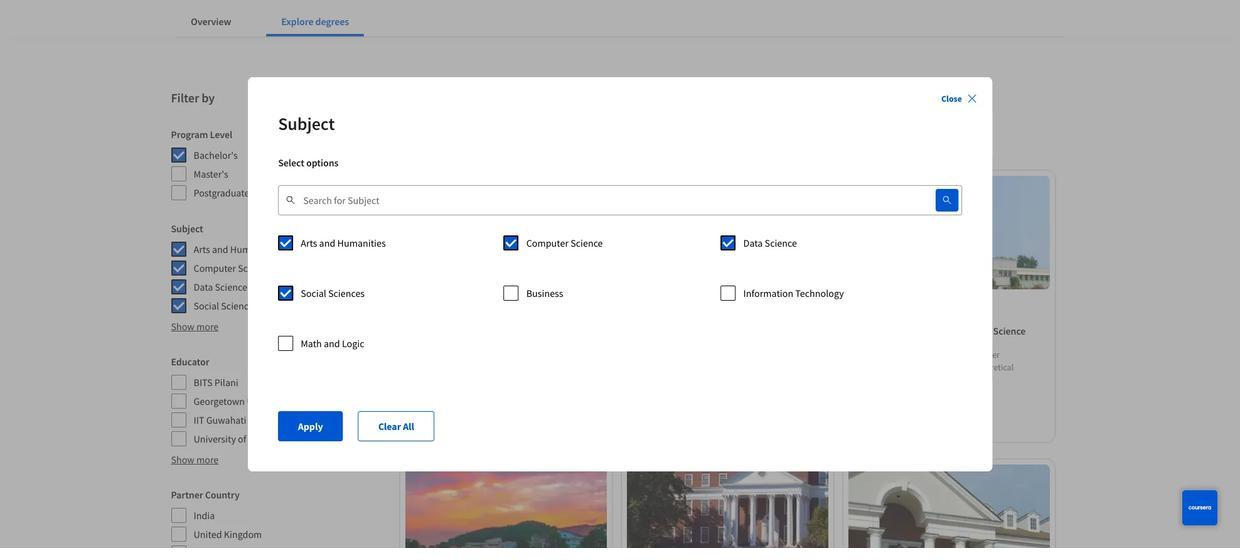 Task type: describe. For each thing, give the bounding box(es) containing it.
overview button
[[176, 6, 246, 36]]

india
[[194, 509, 215, 522]]

data inside subject group
[[194, 281, 213, 293]]

2
[[442, 407, 446, 418]]

apply button
[[278, 411, 344, 441]]

bachelor of science in computer science link
[[854, 323, 1045, 338]]

show more button for social sciences
[[171, 319, 219, 334]]

sciences inside select subject options element
[[328, 287, 365, 299]]

Search by keyword search field
[[303, 185, 906, 215]]

partner country group
[[171, 487, 289, 548]]

options
[[306, 156, 339, 169]]

degree
[[410, 407, 436, 418]]

data inside select subject options element
[[744, 236, 763, 249]]

select
[[278, 156, 304, 169]]

data science inside subject group
[[194, 281, 247, 293]]

bits pilani
[[194, 376, 238, 389]]

close
[[942, 93, 962, 104]]

filter by
[[171, 90, 215, 105]]

subject inside group
[[171, 222, 203, 235]]

in
[[938, 324, 947, 337]]

filter
[[171, 90, 199, 105]]

course
[[426, 420, 451, 431]]

tab list containing overview
[[176, 6, 384, 36]]

social inside subject group
[[194, 299, 219, 312]]

explore degrees
[[281, 15, 349, 28]]

clear all
[[379, 420, 415, 432]]

information technology
[[744, 287, 844, 299]]

country
[[205, 488, 240, 501]]

show more for university of london
[[171, 453, 219, 466]]

of for london
[[238, 433, 246, 445]]

educator
[[171, 355, 209, 368]]

partner country
[[171, 488, 240, 501]]

more for university
[[197, 453, 219, 466]]

explore degrees button
[[266, 6, 364, 36]]

science inside algorithms, computer programming, problem solving, theoretical computer science
[[892, 374, 921, 385]]

subject group
[[171, 221, 289, 314]]

london
[[248, 433, 281, 445]]

program level group
[[171, 127, 289, 201]]

postgraduate
[[194, 186, 249, 199]]

clear
[[379, 420, 401, 432]]

show more for social sciences
[[171, 320, 219, 333]]

close button
[[937, 87, 982, 110]]

arts inside select subject options element
[[301, 236, 317, 249]]

select subject options element
[[278, 230, 962, 381]]

diploma
[[251, 186, 287, 199]]

united
[[194, 528, 222, 541]]

and inside the degree · 2 to 4 years depending on beginning credits and course load
[[410, 420, 424, 431]]

master's
[[194, 168, 228, 180]]

pilani
[[215, 376, 238, 389]]

show for social
[[171, 320, 195, 333]]

search image
[[942, 195, 952, 205]]

technology
[[796, 287, 844, 299]]

program
[[171, 128, 208, 141]]

algorithms,
[[919, 349, 961, 360]]

math
[[301, 337, 322, 349]]

computer inside select subject options element
[[527, 236, 569, 249]]

data science inside select subject options element
[[744, 236, 797, 249]]

bachelor
[[854, 324, 892, 337]]

algorithms, computer programming, problem solving, theoretical computer science
[[854, 349, 1014, 385]]

4
[[457, 407, 462, 418]]

credits
[[576, 407, 601, 418]]

by
[[202, 90, 215, 105]]

theoretical
[[972, 361, 1014, 373]]



Task type: locate. For each thing, give the bounding box(es) containing it.
show more up educator
[[171, 320, 219, 333]]

1 horizontal spatial sciences
[[328, 287, 365, 299]]

·
[[438, 407, 440, 418]]

and inside subject group
[[212, 243, 228, 256]]

1 horizontal spatial of
[[893, 324, 902, 337]]

science
[[571, 236, 603, 249], [765, 236, 797, 249], [238, 262, 270, 274], [215, 281, 247, 293], [904, 324, 936, 337], [993, 324, 1026, 337], [892, 374, 921, 385]]

arts and humanities inside select subject options element
[[301, 236, 386, 249]]

social sciences
[[301, 287, 365, 299], [194, 299, 258, 312]]

apply
[[298, 420, 323, 432]]

humanities inside select subject options element
[[337, 236, 386, 249]]

1 vertical spatial sciences
[[221, 299, 258, 312]]

subject up the select options
[[278, 112, 335, 135]]

show
[[171, 320, 195, 333], [171, 453, 195, 466]]

solving,
[[941, 361, 970, 373]]

university of london
[[194, 433, 281, 445]]

georgetown university
[[194, 395, 289, 407]]

subject dialog
[[248, 77, 992, 471]]

sciences
[[328, 287, 365, 299], [221, 299, 258, 312]]

degree · 2 to 4 years depending on beginning credits and course load
[[410, 407, 601, 431]]

university
[[247, 395, 289, 407], [194, 433, 236, 445]]

arts inside subject group
[[194, 243, 210, 256]]

0 horizontal spatial sciences
[[221, 299, 258, 312]]

computer
[[527, 236, 569, 249], [194, 262, 236, 274], [949, 324, 991, 337], [963, 349, 1000, 360], [854, 374, 891, 385]]

sciences inside subject group
[[221, 299, 258, 312]]

data science
[[744, 236, 797, 249], [194, 281, 247, 293]]

depending
[[485, 407, 524, 418]]

social
[[301, 287, 326, 299], [194, 299, 219, 312]]

computer science
[[527, 236, 603, 249], [194, 262, 270, 274]]

2 show from the top
[[171, 453, 195, 466]]

arts and humanities
[[301, 236, 386, 249], [194, 243, 279, 256]]

united kingdom
[[194, 528, 262, 541]]

1 horizontal spatial data science
[[744, 236, 797, 249]]

humanities inside subject group
[[230, 243, 279, 256]]

explore
[[281, 15, 314, 28]]

1 show from the top
[[171, 320, 195, 333]]

1 horizontal spatial social
[[301, 287, 326, 299]]

programming,
[[854, 361, 906, 373]]

computer inside subject group
[[194, 262, 236, 274]]

2 show more from the top
[[171, 453, 219, 466]]

0 horizontal spatial subject
[[171, 222, 203, 235]]

0 vertical spatial subject
[[278, 112, 335, 135]]

1 horizontal spatial university
[[247, 395, 289, 407]]

problem
[[908, 361, 939, 373]]

more up partner country
[[197, 453, 219, 466]]

0 vertical spatial social
[[301, 287, 326, 299]]

guwahati
[[206, 414, 246, 426]]

1 horizontal spatial arts and humanities
[[301, 236, 386, 249]]

0 vertical spatial data
[[744, 236, 763, 249]]

1 vertical spatial university
[[194, 433, 236, 445]]

load
[[452, 420, 469, 431]]

information
[[744, 287, 794, 299]]

0 horizontal spatial humanities
[[230, 243, 279, 256]]

math and logic
[[301, 337, 364, 349]]

iit
[[194, 414, 204, 426]]

social sciences inside subject group
[[194, 299, 258, 312]]

georgetown
[[194, 395, 245, 407]]

kingdom
[[224, 528, 262, 541]]

1 show more from the top
[[171, 320, 219, 333]]

to
[[448, 407, 456, 418]]

more for social
[[197, 320, 219, 333]]

0 horizontal spatial arts and humanities
[[194, 243, 279, 256]]

subject
[[278, 112, 335, 135], [171, 222, 203, 235]]

logic
[[342, 337, 364, 349]]

0 vertical spatial show
[[171, 320, 195, 333]]

of inside educator group
[[238, 433, 246, 445]]

1 horizontal spatial data
[[744, 236, 763, 249]]

1 horizontal spatial social sciences
[[301, 287, 365, 299]]

and
[[319, 236, 335, 249], [212, 243, 228, 256], [324, 337, 340, 349], [410, 420, 424, 431]]

more up educator
[[197, 320, 219, 333]]

clear all button
[[359, 411, 435, 441]]

degrees
[[315, 15, 349, 28]]

program level
[[171, 128, 232, 141]]

1 vertical spatial social
[[194, 299, 219, 312]]

social up 'math'
[[301, 287, 326, 299]]

show more
[[171, 320, 219, 333], [171, 453, 219, 466]]

show more button up educator
[[171, 319, 219, 334]]

1 vertical spatial computer science
[[194, 262, 270, 274]]

social sciences inside select subject options element
[[301, 287, 365, 299]]

1 vertical spatial show more button
[[171, 452, 219, 467]]

0 horizontal spatial university
[[194, 433, 236, 445]]

1 more from the top
[[197, 320, 219, 333]]

1 vertical spatial subject
[[171, 222, 203, 235]]

of for science
[[893, 324, 902, 337]]

of
[[893, 324, 902, 337], [238, 433, 246, 445]]

1 horizontal spatial computer science
[[527, 236, 603, 249]]

overview
[[191, 15, 231, 28]]

0 vertical spatial computer science
[[527, 236, 603, 249]]

0 vertical spatial show more
[[171, 320, 219, 333]]

0 vertical spatial university
[[247, 395, 289, 407]]

0 horizontal spatial social sciences
[[194, 299, 258, 312]]

subject inside dialog
[[278, 112, 335, 135]]

social up educator
[[194, 299, 219, 312]]

0 horizontal spatial of
[[238, 433, 246, 445]]

1 horizontal spatial humanities
[[337, 236, 386, 249]]

subject down postgraduate
[[171, 222, 203, 235]]

2 show more button from the top
[[171, 452, 219, 467]]

0 horizontal spatial arts
[[194, 243, 210, 256]]

select options
[[278, 156, 339, 169]]

0 vertical spatial more
[[197, 320, 219, 333]]

university down iit guwahati
[[194, 433, 236, 445]]

0 horizontal spatial computer science
[[194, 262, 270, 274]]

1 vertical spatial data
[[194, 281, 213, 293]]

show more button up partner at the left of the page
[[171, 452, 219, 467]]

bits
[[194, 376, 213, 389]]

1 horizontal spatial arts
[[301, 236, 317, 249]]

0 horizontal spatial data
[[194, 281, 213, 293]]

0 vertical spatial show more button
[[171, 319, 219, 334]]

data
[[744, 236, 763, 249], [194, 281, 213, 293]]

2 more from the top
[[197, 453, 219, 466]]

show up educator
[[171, 320, 195, 333]]

arts
[[301, 236, 317, 249], [194, 243, 210, 256]]

1 vertical spatial more
[[197, 453, 219, 466]]

1 vertical spatial of
[[238, 433, 246, 445]]

more
[[197, 320, 219, 333], [197, 453, 219, 466]]

0 vertical spatial of
[[893, 324, 902, 337]]

0 vertical spatial social sciences
[[301, 287, 365, 299]]

1 show more button from the top
[[171, 319, 219, 334]]

university up london
[[247, 395, 289, 407]]

all
[[403, 420, 415, 432]]

1 vertical spatial show
[[171, 453, 195, 466]]

of right bachelor
[[893, 324, 902, 337]]

social inside select subject options element
[[301, 287, 326, 299]]

0 vertical spatial data science
[[744, 236, 797, 249]]

tab list
[[176, 6, 384, 36]]

show more up partner at the left of the page
[[171, 453, 219, 466]]

show up partner at the left of the page
[[171, 453, 195, 466]]

of left london
[[238, 433, 246, 445]]

bachelor's
[[194, 149, 238, 161]]

0 horizontal spatial data science
[[194, 281, 247, 293]]

years
[[463, 407, 483, 418]]

show more button for university of london
[[171, 452, 219, 467]]

educator group
[[171, 354, 289, 447]]

0 horizontal spatial social
[[194, 299, 219, 312]]

computer science inside select subject options element
[[527, 236, 603, 249]]

show for university
[[171, 453, 195, 466]]

0 vertical spatial sciences
[[328, 287, 365, 299]]

1 vertical spatial show more
[[171, 453, 219, 466]]

1 vertical spatial social sciences
[[194, 299, 258, 312]]

bachelor of science in computer science
[[854, 324, 1026, 337]]

1 horizontal spatial subject
[[278, 112, 335, 135]]

business
[[527, 287, 564, 299]]

humanities
[[337, 236, 386, 249], [230, 243, 279, 256]]

partner
[[171, 488, 203, 501]]

postgraduate diploma
[[194, 186, 287, 199]]

show more button
[[171, 319, 219, 334], [171, 452, 219, 467]]

arts and humanities inside subject group
[[194, 243, 279, 256]]

on
[[526, 407, 535, 418]]

beginning
[[537, 407, 574, 418]]

level
[[210, 128, 232, 141]]

computer science inside subject group
[[194, 262, 270, 274]]

iit guwahati
[[194, 414, 246, 426]]

1 vertical spatial data science
[[194, 281, 247, 293]]



Task type: vqa. For each thing, say whether or not it's contained in the screenshot.
Country
yes



